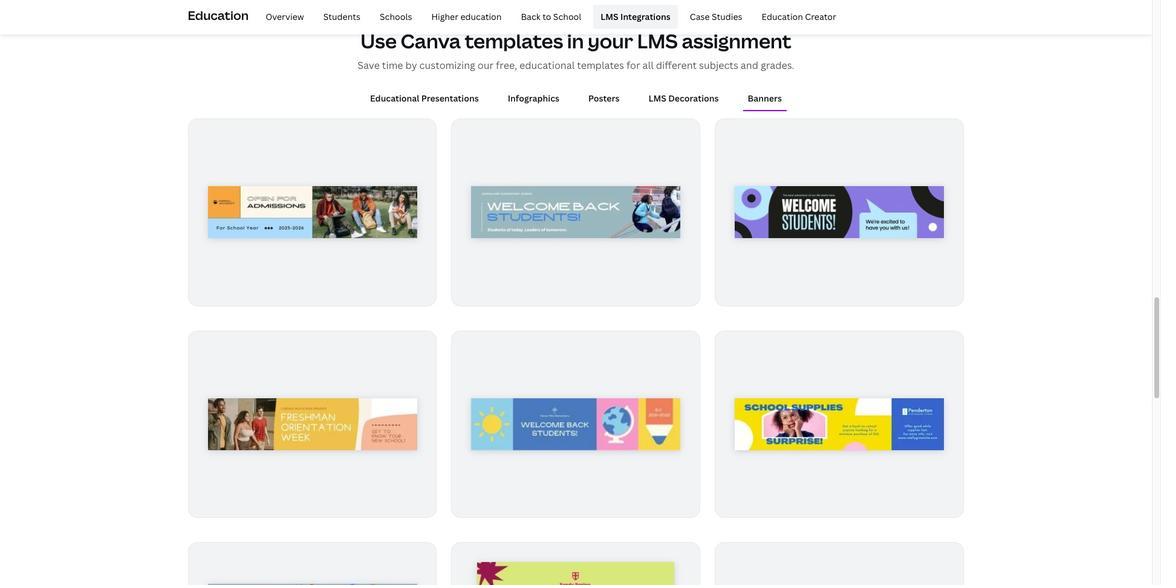 Task type: describe. For each thing, give the bounding box(es) containing it.
case studies link
[[683, 5, 750, 29]]

1 horizontal spatial templates
[[577, 59, 625, 72]]

and
[[741, 59, 759, 72]]

customizing
[[420, 59, 476, 72]]

our
[[478, 59, 494, 72]]

educational presentations
[[370, 93, 479, 104]]

posters
[[589, 93, 620, 104]]

education creator
[[762, 11, 837, 22]]

yellow green and pink vibrant and dynamic education retractable exhibition banner image
[[478, 563, 675, 586]]

higher education
[[432, 11, 502, 22]]

all
[[643, 59, 654, 72]]

decorations
[[669, 93, 719, 104]]

education for education creator
[[762, 11, 804, 22]]

lms decorations
[[649, 93, 719, 104]]

schools link
[[373, 5, 420, 29]]

infographics button
[[503, 87, 565, 110]]

to
[[543, 11, 552, 22]]

orange and blue colour pop announcements university back to school banner image
[[208, 187, 417, 239]]

lms for lms decorations
[[649, 93, 667, 104]]

back
[[521, 11, 541, 22]]

lms inside use canva templates in your lms assignment save time by customizing our free, educational templates for all different subjects and grades.
[[638, 28, 678, 54]]

grades.
[[761, 59, 795, 72]]

save
[[358, 59, 380, 72]]

presentations
[[422, 93, 479, 104]]

educational
[[370, 93, 420, 104]]

banners
[[748, 93, 782, 104]]

integrations
[[621, 11, 671, 22]]

schools
[[380, 11, 412, 22]]

your
[[588, 28, 634, 54]]

higher education link
[[424, 5, 509, 29]]

creator
[[806, 11, 837, 22]]

subjects
[[700, 59, 739, 72]]

overview
[[266, 11, 304, 22]]

different
[[656, 59, 697, 72]]



Task type: locate. For each thing, give the bounding box(es) containing it.
higher
[[432, 11, 459, 22]]

posters button
[[584, 87, 625, 110]]

education creator link
[[755, 5, 844, 29]]

orange and peach organic and handcrafted welcome messages and announcements high school back to school banner image
[[208, 399, 417, 451]]

banners button
[[743, 87, 787, 110]]

free,
[[496, 59, 517, 72]]

blue clean graphic welcome message elementary back to school banner image
[[472, 187, 681, 239]]

education
[[461, 11, 502, 22]]

lms up your
[[601, 11, 619, 22]]

0 vertical spatial templates
[[465, 28, 564, 54]]

educational presentations button
[[366, 87, 484, 110]]

1 vertical spatial lms
[[638, 28, 678, 54]]

school
[[554, 11, 582, 22]]

assignment
[[682, 28, 792, 54]]

menu bar
[[254, 5, 844, 29]]

lms
[[601, 11, 619, 22], [638, 28, 678, 54], [649, 93, 667, 104]]

lms down the all
[[649, 93, 667, 104]]

1 vertical spatial templates
[[577, 59, 625, 72]]

lms integrations link
[[594, 5, 678, 29]]

case
[[690, 11, 710, 22]]

students
[[324, 11, 361, 22]]

lms decorations button
[[644, 87, 724, 110]]

educational
[[520, 59, 575, 72]]

case studies
[[690, 11, 743, 22]]

overview link
[[259, 5, 311, 29]]

templates down your
[[577, 59, 625, 72]]

use canva templates in your lms assignment save time by customizing our free, educational templates for all different subjects and grades.
[[358, 28, 795, 72]]

lms inside button
[[649, 93, 667, 104]]

use
[[361, 28, 397, 54]]

back to school link
[[514, 5, 589, 29]]

lms integrations
[[601, 11, 671, 22]]

education
[[188, 7, 249, 23], [762, 11, 804, 22]]

for
[[627, 59, 641, 72]]

templates up the free,
[[465, 28, 564, 54]]

in
[[567, 28, 584, 54]]

templates
[[465, 28, 564, 54], [577, 59, 625, 72]]

studies
[[712, 11, 743, 22]]

lms up the all
[[638, 28, 678, 54]]

infographics
[[508, 93, 560, 104]]

colorful illustration colour pop welcome messages and announcement elementary back to school banner image
[[472, 399, 681, 451]]

0 horizontal spatial education
[[188, 7, 249, 23]]

lms for lms integrations
[[601, 11, 619, 22]]

lms inside menu bar
[[601, 11, 619, 22]]

2 vertical spatial lms
[[649, 93, 667, 104]]

by
[[406, 59, 417, 72]]

menu bar containing overview
[[254, 5, 844, 29]]

1 horizontal spatial education
[[762, 11, 804, 22]]

time
[[382, 59, 403, 72]]

yellow blue and pink colour pop sales and promos business and retail back to school banner image
[[736, 399, 945, 451]]

purple blue and black clean graphic welcome message high school back to school banner image
[[736, 187, 945, 239]]

0 horizontal spatial templates
[[465, 28, 564, 54]]

canva
[[401, 28, 461, 54]]

back to school
[[521, 11, 582, 22]]

education for education
[[188, 7, 249, 23]]

0 vertical spatial lms
[[601, 11, 619, 22]]

students link
[[316, 5, 368, 29]]



Task type: vqa. For each thing, say whether or not it's contained in the screenshot.
Students
yes



